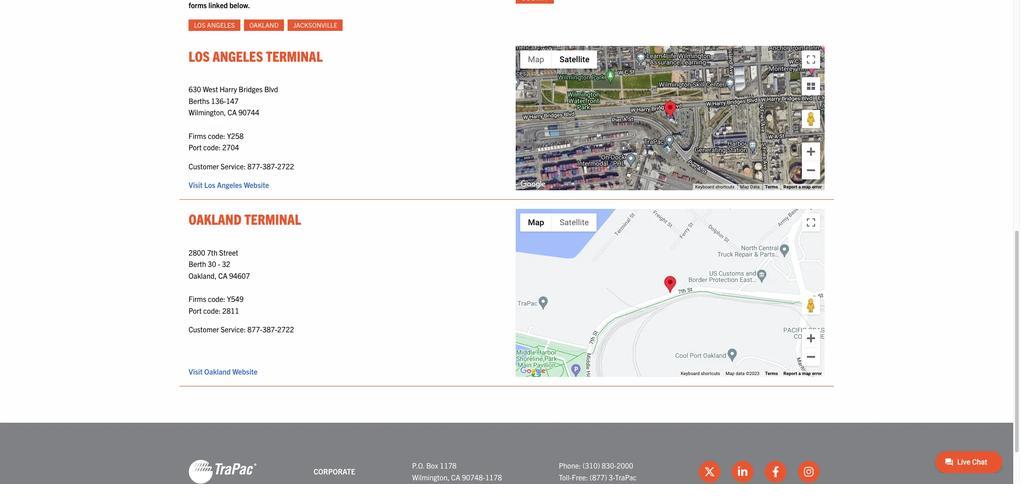 Task type: describe. For each thing, give the bounding box(es) containing it.
customer service: 877-387-2722 for terminal
[[189, 325, 294, 334]]

customer service: 877-387-2722 for angeles
[[189, 162, 294, 171]]

p.o.
[[412, 462, 425, 471]]

satellite for los angeles terminal
[[560, 54, 590, 64]]

0 vertical spatial website
[[244, 181, 269, 190]]

(310)
[[583, 462, 601, 471]]

map button for oakland terminal
[[521, 214, 552, 232]]

customer for los
[[189, 162, 219, 171]]

map button for los angeles terminal
[[521, 50, 552, 69]]

oakland for oakland
[[250, 21, 279, 29]]

keyboard shortcuts for first report a map error link from the top
[[696, 185, 735, 190]]

blvd
[[265, 85, 278, 94]]

y258
[[227, 131, 244, 140]]

2000
[[617, 462, 634, 471]]

2704
[[223, 143, 239, 152]]

2800 7th street berth 30 - 32 oakland, ca 94607
[[189, 248, 250, 281]]

report a map error for first report a map error link from the top
[[784, 185, 823, 190]]

corporate
[[314, 468, 356, 477]]

1 vertical spatial terminal
[[245, 210, 301, 228]]

firms for los angeles terminal
[[189, 131, 206, 140]]

toll-
[[559, 473, 572, 483]]

1 report a map error link from the top
[[784, 185, 823, 190]]

keyboard shortcuts for second report a map error link from the top
[[681, 372, 721, 377]]

phone: (310) 830-2000 toll-free: (877) 3-trapac
[[559, 462, 637, 483]]

1 vertical spatial 1178
[[486, 473, 502, 483]]

phone:
[[559, 462, 581, 471]]

los for los angeles terminal
[[189, 47, 210, 64]]

2811
[[223, 306, 239, 315]]

code: up 2704
[[208, 131, 226, 140]]

(877)
[[590, 473, 608, 483]]

terms link for second report a map error link from the top
[[766, 372, 779, 377]]

30
[[208, 260, 216, 269]]

free:
[[572, 473, 589, 483]]

berth
[[189, 260, 206, 269]]

0 vertical spatial terminal
[[266, 47, 323, 64]]

report a map error for second report a map error link from the top
[[784, 372, 823, 377]]

map data button
[[741, 184, 760, 191]]

2 vertical spatial los
[[204, 181, 215, 190]]

menu bar for oakland terminal
[[521, 214, 597, 232]]

2800
[[189, 248, 205, 257]]

-
[[218, 260, 220, 269]]

ca inside 630 west harry bridges blvd berths 136-147 wilmington, ca 90744
[[228, 108, 237, 117]]

map for first report a map error link from the top
[[803, 185, 812, 190]]

keyboard shortcuts button for first report a map error link from the top
[[696, 184, 735, 191]]

map region for los angeles terminal
[[456, 13, 922, 246]]

shortcuts for keyboard shortcuts button corresponding to first report a map error link from the top
[[716, 185, 735, 190]]

oakland link
[[244, 19, 284, 31]]

terms link for first report a map error link from the top
[[766, 185, 779, 190]]

angeles for los angeles terminal
[[213, 47, 263, 64]]

port for los angeles terminal
[[189, 143, 202, 152]]

satellite for oakland terminal
[[560, 218, 589, 228]]

error for first report a map error link from the top
[[813, 185, 823, 190]]

387- for terminal
[[263, 325, 278, 334]]

©2023
[[746, 372, 760, 377]]

keyboard for keyboard shortcuts button related to second report a map error link from the top
[[681, 372, 700, 377]]

code: up "2811"
[[208, 295, 226, 304]]

2722 for terminal
[[278, 325, 294, 334]]

387- for angeles
[[263, 162, 278, 171]]

port for oakland terminal
[[189, 306, 202, 315]]

error for second report a map error link from the top
[[813, 372, 823, 377]]

830-
[[602, 462, 617, 471]]

trapac
[[616, 473, 637, 483]]

oakland terminal
[[189, 210, 301, 228]]

terms for second report a map error link from the top
[[766, 372, 779, 377]]

main content containing los angeles terminal
[[180, 0, 922, 396]]

satellite button for oakland terminal
[[552, 214, 597, 232]]

2 vertical spatial oakland
[[204, 367, 231, 377]]

code: left "2811"
[[203, 306, 221, 315]]



Task type: locate. For each thing, give the bounding box(es) containing it.
1 vertical spatial keyboard shortcuts button
[[681, 371, 721, 378]]

2 terms from the top
[[766, 372, 779, 377]]

1 report a map error from the top
[[784, 185, 823, 190]]

387-
[[263, 162, 278, 171], [263, 325, 278, 334]]

1 vertical spatial report
[[784, 372, 798, 377]]

port left "2811"
[[189, 306, 202, 315]]

visit los angeles website link
[[189, 181, 269, 190]]

1 customer from the top
[[189, 162, 219, 171]]

ca
[[228, 108, 237, 117], [218, 271, 228, 281], [452, 473, 461, 483]]

report for first report a map error link from the top
[[784, 185, 798, 190]]

0 horizontal spatial 1178
[[440, 462, 457, 471]]

1 terms from the top
[[766, 185, 779, 190]]

firms code:  y258 port code:  2704
[[189, 131, 244, 152]]

0 vertical spatial angeles
[[207, 21, 235, 29]]

0 vertical spatial 1178
[[440, 462, 457, 471]]

website
[[244, 181, 269, 190], [232, 367, 258, 377]]

map region for oakland terminal
[[483, 151, 833, 384]]

1 vertical spatial map button
[[521, 214, 552, 232]]

0 vertical spatial terms link
[[766, 185, 779, 190]]

map data ©2023
[[726, 372, 760, 377]]

2722
[[278, 162, 294, 171], [278, 325, 294, 334]]

0 vertical spatial error
[[813, 185, 823, 190]]

1 error from the top
[[813, 185, 823, 190]]

menu bar for los angeles terminal
[[521, 50, 598, 69]]

0 vertical spatial report
[[784, 185, 798, 190]]

2 terms link from the top
[[766, 372, 779, 377]]

satellite button for los angeles terminal
[[552, 50, 598, 69]]

0 vertical spatial menu bar
[[521, 50, 598, 69]]

1 service: from the top
[[221, 162, 246, 171]]

1 2722 from the top
[[278, 162, 294, 171]]

ca inside p.o. box 1178 wilmington, ca 90748-1178
[[452, 473, 461, 483]]

1 vertical spatial wilmington,
[[412, 473, 450, 483]]

3-
[[609, 473, 616, 483]]

1 customer service: 877-387-2722 from the top
[[189, 162, 294, 171]]

service: for angeles
[[221, 162, 246, 171]]

wilmington, inside p.o. box 1178 wilmington, ca 90748-1178
[[412, 473, 450, 483]]

corporate image
[[189, 460, 257, 485]]

0 vertical spatial firms
[[189, 131, 206, 140]]

footer containing p.o. box 1178
[[0, 423, 1014, 485]]

1 map from the top
[[803, 185, 812, 190]]

map data
[[741, 185, 760, 190]]

footer
[[0, 423, 1014, 485]]

oakland,
[[189, 271, 217, 281]]

angeles up oakland terminal on the top
[[217, 181, 242, 190]]

0 vertical spatial report a map error link
[[784, 185, 823, 190]]

menu bar
[[521, 50, 598, 69], [521, 214, 597, 232]]

service: down 2704
[[221, 162, 246, 171]]

report a map error link
[[784, 185, 823, 190], [784, 372, 823, 377]]

0 horizontal spatial wilmington,
[[189, 108, 226, 117]]

0 vertical spatial satellite
[[560, 54, 590, 64]]

port left 2704
[[189, 143, 202, 152]]

136-
[[211, 96, 226, 105]]

jacksonville
[[293, 21, 338, 29]]

1 vertical spatial angeles
[[213, 47, 263, 64]]

1 vertical spatial service:
[[221, 325, 246, 334]]

los angeles
[[194, 21, 235, 29]]

7th
[[207, 248, 218, 257]]

0 vertical spatial service:
[[221, 162, 246, 171]]

1 port from the top
[[189, 143, 202, 152]]

877-
[[248, 162, 263, 171], [248, 325, 263, 334]]

2 firms from the top
[[189, 295, 206, 304]]

terms link right the ©2023
[[766, 372, 779, 377]]

wilmington, down box
[[412, 473, 450, 483]]

1 vertical spatial terms link
[[766, 372, 779, 377]]

1 vertical spatial customer
[[189, 325, 219, 334]]

2 map from the top
[[803, 372, 812, 377]]

2 menu bar from the top
[[521, 214, 597, 232]]

customer service: 877-387-2722
[[189, 162, 294, 171], [189, 325, 294, 334]]

0 vertical spatial map button
[[521, 50, 552, 69]]

service: down "2811"
[[221, 325, 246, 334]]

visit
[[189, 181, 203, 190], [189, 367, 203, 377]]

oakland for oakland terminal
[[189, 210, 242, 228]]

terms right "data"
[[766, 185, 779, 190]]

los angeles link
[[189, 19, 240, 31]]

terms for first report a map error link from the top
[[766, 185, 779, 190]]

0 vertical spatial shortcuts
[[716, 185, 735, 190]]

report right the ©2023
[[784, 372, 798, 377]]

0 vertical spatial customer
[[189, 162, 219, 171]]

terms
[[766, 185, 779, 190], [766, 372, 779, 377]]

terms link right "data"
[[766, 185, 779, 190]]

1 horizontal spatial wilmington,
[[412, 473, 450, 483]]

2 387- from the top
[[263, 325, 278, 334]]

1 vertical spatial error
[[813, 372, 823, 377]]

2 google image from the top
[[518, 366, 548, 377]]

terms link
[[766, 185, 779, 190], [766, 372, 779, 377]]

berths
[[189, 96, 210, 105]]

map button
[[521, 50, 552, 69], [521, 214, 552, 232]]

a for second report a map error link from the top
[[799, 372, 802, 377]]

los angeles terminal
[[189, 47, 323, 64]]

1 firms from the top
[[189, 131, 206, 140]]

2 visit from the top
[[189, 367, 203, 377]]

firms inside firms code:  y549 port code:  2811
[[189, 295, 206, 304]]

1 vertical spatial website
[[232, 367, 258, 377]]

main content
[[180, 0, 922, 396]]

firms code:  y549 port code:  2811
[[189, 295, 244, 315]]

2 vertical spatial ca
[[452, 473, 461, 483]]

877- for angeles
[[248, 162, 263, 171]]

0 vertical spatial oakland
[[250, 21, 279, 29]]

keyboard shortcuts left data
[[681, 372, 721, 377]]

ca down 32 in the bottom of the page
[[218, 271, 228, 281]]

1 vertical spatial 877-
[[248, 325, 263, 334]]

customer down firms code:  y549 port code:  2811
[[189, 325, 219, 334]]

terminal
[[266, 47, 323, 64], [245, 210, 301, 228]]

0 vertical spatial satellite button
[[552, 50, 598, 69]]

1 vertical spatial report a map error
[[784, 372, 823, 377]]

jacksonville link
[[288, 19, 343, 31]]

1 vertical spatial map
[[803, 372, 812, 377]]

harry
[[220, 85, 237, 94]]

data
[[751, 185, 760, 190]]

0 vertical spatial los
[[194, 21, 206, 29]]

customer service: 877-387-2722 down 2704
[[189, 162, 294, 171]]

2 a from the top
[[799, 372, 802, 377]]

map
[[803, 185, 812, 190], [803, 372, 812, 377]]

visit los angeles website
[[189, 181, 269, 190]]

keyboard
[[696, 185, 715, 190], [681, 372, 700, 377]]

1 vertical spatial keyboard shortcuts
[[681, 372, 721, 377]]

customer for oakland
[[189, 325, 219, 334]]

2 customer from the top
[[189, 325, 219, 334]]

1 vertical spatial google image
[[518, 366, 548, 377]]

customer service: 877-387-2722 down "2811"
[[189, 325, 294, 334]]

code: left 2704
[[203, 143, 221, 152]]

1 google image from the top
[[518, 179, 548, 191]]

angeles up harry at top
[[213, 47, 263, 64]]

90748-
[[462, 473, 486, 483]]

2 report a map error from the top
[[784, 372, 823, 377]]

1 vertical spatial visit
[[189, 367, 203, 377]]

keyboard for keyboard shortcuts button corresponding to first report a map error link from the top
[[696, 185, 715, 190]]

data
[[736, 372, 745, 377]]

877- for terminal
[[248, 325, 263, 334]]

1 vertical spatial keyboard
[[681, 372, 700, 377]]

1 vertical spatial report a map error link
[[784, 372, 823, 377]]

none submit inside main content
[[516, 0, 554, 4]]

2 map button from the top
[[521, 214, 552, 232]]

visit for los angeles terminal
[[189, 181, 203, 190]]

0 vertical spatial keyboard
[[696, 185, 715, 190]]

a
[[799, 185, 802, 190], [799, 372, 802, 377]]

630
[[189, 85, 201, 94]]

1 vertical spatial los
[[189, 47, 210, 64]]

customer
[[189, 162, 219, 171], [189, 325, 219, 334]]

p.o. box 1178 wilmington, ca 90748-1178
[[412, 462, 502, 483]]

2 satellite from the top
[[560, 218, 589, 228]]

0 vertical spatial keyboard shortcuts
[[696, 185, 735, 190]]

0 vertical spatial 387-
[[263, 162, 278, 171]]

report
[[784, 185, 798, 190], [784, 372, 798, 377]]

2 port from the top
[[189, 306, 202, 315]]

1 vertical spatial satellite button
[[552, 214, 597, 232]]

1 map button from the top
[[521, 50, 552, 69]]

2 error from the top
[[813, 372, 823, 377]]

angeles left oakland link
[[207, 21, 235, 29]]

keyboard shortcuts left map data
[[696, 185, 735, 190]]

0 vertical spatial 2722
[[278, 162, 294, 171]]

2 vertical spatial angeles
[[217, 181, 242, 190]]

1 report from the top
[[784, 185, 798, 190]]

visit for oakland terminal
[[189, 367, 203, 377]]

a for first report a map error link from the top
[[799, 185, 802, 190]]

1 terms link from the top
[[766, 185, 779, 190]]

1 horizontal spatial 1178
[[486, 473, 502, 483]]

report for second report a map error link from the top
[[784, 372, 798, 377]]

2 customer service: 877-387-2722 from the top
[[189, 325, 294, 334]]

ca down 147
[[228, 108, 237, 117]]

port inside firms code:  y549 port code:  2811
[[189, 306, 202, 315]]

firms
[[189, 131, 206, 140], [189, 295, 206, 304]]

y549
[[227, 295, 244, 304]]

box
[[427, 462, 439, 471]]

customer down firms code:  y258 port code:  2704
[[189, 162, 219, 171]]

service: for terminal
[[221, 325, 246, 334]]

satellite
[[560, 54, 590, 64], [560, 218, 589, 228]]

2 report a map error link from the top
[[784, 372, 823, 377]]

0 vertical spatial keyboard shortcuts button
[[696, 184, 735, 191]]

los for los angeles
[[194, 21, 206, 29]]

map inside button
[[741, 185, 750, 190]]

1 vertical spatial 2722
[[278, 325, 294, 334]]

1 vertical spatial port
[[189, 306, 202, 315]]

error
[[813, 185, 823, 190], [813, 372, 823, 377]]

2 2722 from the top
[[278, 325, 294, 334]]

1 877- from the top
[[248, 162, 263, 171]]

1 vertical spatial firms
[[189, 295, 206, 304]]

ca inside the 2800 7th street berth 30 - 32 oakland, ca 94607
[[218, 271, 228, 281]]

satellite button
[[552, 50, 598, 69], [552, 214, 597, 232]]

0 vertical spatial visit
[[189, 181, 203, 190]]

keyboard shortcuts button left data
[[681, 371, 721, 378]]

shortcuts left data
[[701, 372, 721, 377]]

map for second report a map error link from the top
[[803, 372, 812, 377]]

code:
[[208, 131, 226, 140], [203, 143, 221, 152], [208, 295, 226, 304], [203, 306, 221, 315]]

shortcuts left map data
[[716, 185, 735, 190]]

keyboard shortcuts button for second report a map error link from the top
[[681, 371, 721, 378]]

2722 for angeles
[[278, 162, 294, 171]]

1 a from the top
[[799, 185, 802, 190]]

firms down oakland,
[[189, 295, 206, 304]]

keyboard shortcuts
[[696, 185, 735, 190], [681, 372, 721, 377]]

1178
[[440, 462, 457, 471], [486, 473, 502, 483]]

report a map error
[[784, 185, 823, 190], [784, 372, 823, 377]]

0 vertical spatial report a map error
[[784, 185, 823, 190]]

wilmington,
[[189, 108, 226, 117], [412, 473, 450, 483]]

firms down the berths
[[189, 131, 206, 140]]

0 vertical spatial terms
[[766, 185, 779, 190]]

1 vertical spatial shortcuts
[[701, 372, 721, 377]]

bridges
[[239, 85, 263, 94]]

0 vertical spatial wilmington,
[[189, 108, 226, 117]]

2 report from the top
[[784, 372, 798, 377]]

2 service: from the top
[[221, 325, 246, 334]]

1 vertical spatial menu bar
[[521, 214, 597, 232]]

angeles
[[207, 21, 235, 29], [213, 47, 263, 64], [217, 181, 242, 190]]

firms for oakland terminal
[[189, 295, 206, 304]]

1 visit from the top
[[189, 181, 203, 190]]

1 vertical spatial satellite
[[560, 218, 589, 228]]

90744
[[239, 108, 259, 117]]

None submit
[[516, 0, 554, 4]]

street
[[219, 248, 238, 257]]

wilmington, inside 630 west harry bridges blvd berths 136-147 wilmington, ca 90744
[[189, 108, 226, 117]]

map
[[528, 54, 545, 64], [741, 185, 750, 190], [528, 218, 545, 228], [726, 372, 735, 377]]

shortcuts for keyboard shortcuts button related to second report a map error link from the top
[[701, 372, 721, 377]]

visit oakland website
[[189, 367, 258, 377]]

firms inside firms code:  y258 port code:  2704
[[189, 131, 206, 140]]

147
[[226, 96, 239, 105]]

map region
[[456, 13, 922, 246], [483, 151, 833, 384]]

port
[[189, 143, 202, 152], [189, 306, 202, 315]]

west
[[203, 85, 218, 94]]

1 vertical spatial a
[[799, 372, 802, 377]]

2 877- from the top
[[248, 325, 263, 334]]

google image
[[518, 179, 548, 191], [518, 366, 548, 377]]

0 vertical spatial 877-
[[248, 162, 263, 171]]

port inside firms code:  y258 port code:  2704
[[189, 143, 202, 152]]

1 vertical spatial ca
[[218, 271, 228, 281]]

service:
[[221, 162, 246, 171], [221, 325, 246, 334]]

1 387- from the top
[[263, 162, 278, 171]]

angeles for los angeles
[[207, 21, 235, 29]]

terms right the ©2023
[[766, 372, 779, 377]]

2 satellite button from the top
[[552, 214, 597, 232]]

keyboard shortcuts button left map data button
[[696, 184, 735, 191]]

ca left the 90748- on the left
[[452, 473, 461, 483]]

oakland
[[250, 21, 279, 29], [189, 210, 242, 228], [204, 367, 231, 377]]

visit oakland website link
[[189, 367, 258, 377]]

0 vertical spatial map
[[803, 185, 812, 190]]

1 vertical spatial 387-
[[263, 325, 278, 334]]

1 vertical spatial oakland
[[189, 210, 242, 228]]

wilmington, down the berths
[[189, 108, 226, 117]]

94607
[[229, 271, 250, 281]]

630 west harry bridges blvd berths 136-147 wilmington, ca 90744
[[189, 85, 278, 117]]

0 vertical spatial google image
[[518, 179, 548, 191]]

los
[[194, 21, 206, 29], [189, 47, 210, 64], [204, 181, 215, 190]]

shortcuts
[[716, 185, 735, 190], [701, 372, 721, 377]]

1 menu bar from the top
[[521, 50, 598, 69]]

1 satellite button from the top
[[552, 50, 598, 69]]

0 vertical spatial customer service: 877-387-2722
[[189, 162, 294, 171]]

32
[[222, 260, 230, 269]]

0 vertical spatial ca
[[228, 108, 237, 117]]

1 satellite from the top
[[560, 54, 590, 64]]

1 vertical spatial customer service: 877-387-2722
[[189, 325, 294, 334]]

0 vertical spatial a
[[799, 185, 802, 190]]

0 vertical spatial port
[[189, 143, 202, 152]]

keyboard shortcuts button
[[696, 184, 735, 191], [681, 371, 721, 378]]

report right "data"
[[784, 185, 798, 190]]

1 vertical spatial terms
[[766, 372, 779, 377]]



Task type: vqa. For each thing, say whether or not it's contained in the screenshot.
'THAT'
no



